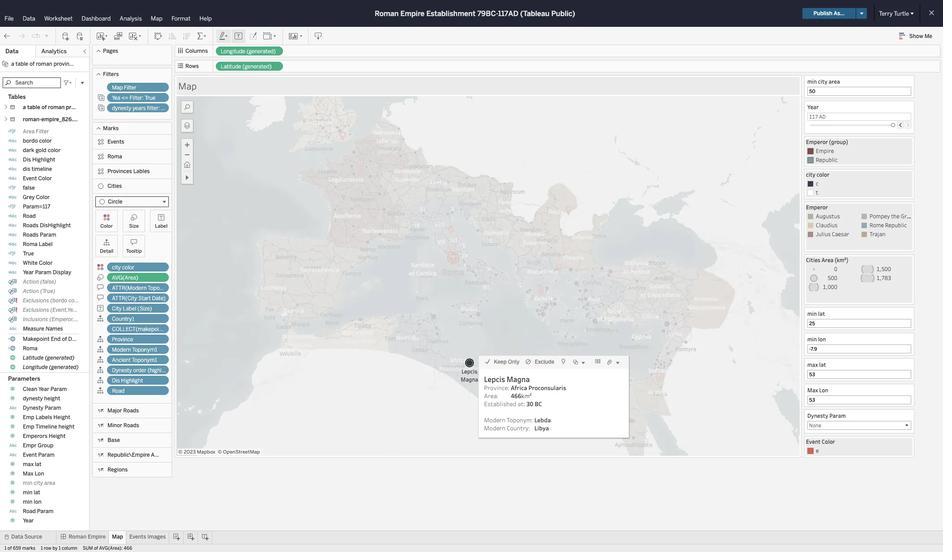 Task type: describe. For each thing, give the bounding box(es) containing it.
1 horizontal spatial max
[[808, 387, 819, 394]]

emp for emp labels height
[[23, 415, 34, 421]]

roman for roman empire
[[69, 535, 87, 541]]

rows
[[185, 63, 199, 69]]

julius
[[816, 231, 831, 238]]

0 vertical spatial height
[[44, 396, 60, 403]]

file
[[4, 15, 14, 22]]

1 horizontal spatial max
[[808, 362, 818, 369]]

year down road param
[[23, 519, 34, 525]]

30
[[527, 401, 534, 409]]

c
[[816, 180, 819, 187]]

1,783 option
[[860, 274, 914, 283]]

modern toponym: lebda modern country: libya
[[484, 417, 551, 433]]

1 for 1 of 659 marks
[[4, 547, 6, 552]]

0 horizontal spatial true
[[23, 251, 34, 257]]

2 vertical spatial roma
[[23, 346, 38, 352]]

color up the avg(area)
[[122, 265, 135, 271]]

dynesty years filter: true
[[112, 105, 172, 112]]

the
[[892, 213, 900, 220]]

<=
[[122, 95, 128, 101]]

regions
[[108, 467, 128, 474]]

dynesty up e
[[808, 413, 829, 420]]

action for action (true)
[[23, 289, 39, 295]]

param up source at left
[[37, 509, 53, 515]]

0 horizontal spatial max lat
[[23, 462, 41, 468]]

white
[[23, 260, 38, 267]]

1 vertical spatial height
[[59, 425, 75, 431]]

analysis
[[120, 15, 142, 22]]

emperor for emperor
[[807, 204, 828, 211]]

km²
[[522, 393, 532, 401]]

map up swap rows and columns image
[[151, 15, 163, 22]]

control map layers image
[[182, 121, 192, 131]]

libya
[[535, 425, 549, 433]]

avg(area):
[[99, 547, 123, 552]]

caesar
[[832, 231, 850, 238]]

modern toponym1
[[112, 347, 157, 354]]

0 vertical spatial event color
[[23, 176, 52, 182]]

year slider
[[892, 123, 896, 127]]

lat down 1,000 on the bottom right of page
[[819, 311, 826, 318]]

min lon text field
[[810, 346, 910, 353]]

1 vertical spatial city color
[[112, 265, 135, 271]]

modern left country:
[[484, 425, 506, 433]]

ad
[[820, 113, 826, 120]]

2 horizontal spatial label
[[155, 224, 168, 229]]

tooltip
[[126, 249, 142, 255]]

dishighlight
[[40, 223, 71, 229]]

rome republic option
[[860, 221, 914, 230]]

roads up "roads param"
[[23, 223, 39, 229]]

publish as...
[[814, 10, 845, 17]]

500 option
[[807, 274, 860, 283]]

1,500
[[877, 266, 892, 273]]

group
[[38, 443, 53, 450]]

provinces
[[66, 104, 91, 111]]

provinces
[[108, 168, 132, 175]]

empire for roman empire
[[88, 535, 106, 541]]

117 ad
[[810, 113, 826, 120]]

attr(modern
[[112, 285, 147, 292]]

false
[[23, 185, 35, 191]]

establishment
[[427, 9, 476, 18]]

1 vertical spatial min city area
[[23, 481, 57, 487]]

worksheet
[[44, 15, 73, 22]]

1 horizontal spatial replay animation image
[[44, 33, 49, 38]]

totals image
[[197, 32, 207, 41]]

swap rows and columns image
[[154, 32, 163, 41]]

zoom out (shift+double-click) image
[[182, 150, 192, 160]]

0 horizontal spatial longitude (generated)
[[23, 365, 79, 371]]

roads right minor
[[124, 423, 139, 429]]

yea <= filter: true
[[112, 95, 156, 101]]

gold
[[36, 147, 46, 154]]

t option
[[807, 189, 913, 198]]

sum of avg(area): 466
[[83, 547, 132, 552]]

1 vertical spatial max
[[23, 472, 33, 478]]

province: africa proconsularis
[[484, 384, 566, 393]]

empire for roman empire establishment 79bc-117ad (tableau public)
[[401, 9, 425, 18]]

magna
[[507, 375, 530, 384]]

of left 659 at the left bottom
[[8, 547, 12, 552]]

param down roads dishighlight
[[40, 232, 56, 238]]

color up param=117
[[36, 194, 50, 201]]

a table of roman provinces and
[[23, 104, 103, 111]]

show/hide cards image
[[289, 32, 303, 41]]

1 vertical spatial 466
[[124, 547, 132, 552]]

area:
[[484, 393, 499, 401]]

city up the avg(area)
[[112, 265, 121, 271]]

1 horizontal spatial longitude (generated)
[[221, 48, 276, 55]]

dynesty for dynesty height
[[23, 396, 43, 403]]

highlight image
[[219, 32, 229, 41]]

1 horizontal spatial 466
[[511, 393, 522, 401]]

0 horizontal spatial min lat
[[23, 490, 40, 497]]

collapse image
[[82, 49, 87, 54]]

color,event,year)
[[69, 298, 110, 304]]

(bordo
[[50, 298, 67, 304]]

1 horizontal spatial min lat
[[808, 311, 826, 318]]

lat down event param
[[35, 462, 41, 468]]

exclusions for exclusions (bordo color,event,year)
[[23, 298, 49, 304]]

action (false)
[[23, 279, 56, 285]]

area for republic\empire area
[[151, 453, 163, 459]]

measure values
[[23, 374, 62, 380]]

2023
[[184, 450, 196, 456]]

1 vertical spatial event color
[[807, 439, 836, 446]]

1 vertical spatial data
[[5, 48, 18, 55]]

2 vertical spatial road
[[23, 509, 36, 515]]

exclusions (bordo color,event,year)
[[23, 298, 110, 304]]

by
[[53, 547, 58, 552]]

0 horizontal spatial min lon
[[23, 500, 42, 506]]

0 vertical spatial lon
[[820, 387, 829, 394]]

augustus option
[[807, 212, 860, 221]]

keep only
[[494, 359, 520, 366]]

lepcis magna
[[484, 375, 530, 384]]

bordo
[[23, 138, 38, 144]]

color right gold at the top left
[[48, 147, 61, 154]]

trajan
[[870, 231, 886, 238]]

2 vertical spatial data
[[11, 535, 23, 541]]

download image
[[314, 32, 323, 41]]

empr group
[[23, 443, 53, 450]]

0 horizontal spatial area
[[23, 129, 35, 135]]

color up year param display
[[39, 260, 53, 267]]

2 © from the left
[[218, 450, 222, 456]]

0 vertical spatial dis
[[23, 157, 31, 163]]

year up "117"
[[808, 104, 819, 111]]

1 horizontal spatial lon
[[819, 336, 826, 343]]

format workbook image
[[249, 32, 258, 41]]

0 vertical spatial roma
[[108, 154, 122, 160]]

0 vertical spatial height
[[53, 415, 70, 421]]

of right end
[[62, 336, 67, 343]]

toponym1 for ancient toponym1
[[132, 358, 157, 364]]

0 vertical spatial dynesty param
[[23, 406, 61, 412]]

terry turtle
[[880, 10, 910, 17]]

0 vertical spatial latitude
[[221, 64, 241, 70]]

lepcis
[[484, 375, 505, 384]]

zoom in (double-click) image
[[182, 140, 192, 150]]

emperors
[[23, 434, 47, 440]]

e option
[[807, 447, 913, 456]]

as...
[[834, 10, 845, 17]]

timeline
[[32, 166, 52, 173]]

explain data image
[[560, 359, 567, 366]]

0 horizontal spatial area
[[44, 481, 55, 487]]

clear sheet image
[[128, 32, 142, 41]]

turtle
[[894, 10, 910, 17]]

0 horizontal spatial longitude
[[23, 365, 48, 371]]

lat up road param
[[34, 490, 40, 497]]

order
[[133, 368, 147, 374]]

timeline
[[35, 425, 57, 431]]

466 km²
[[511, 393, 532, 401]]

republic\empire
[[108, 453, 150, 459]]

param down values
[[50, 387, 67, 393]]

roads right major
[[123, 408, 139, 414]]

param down max lon text field
[[830, 413, 846, 420]]

dis timeline
[[23, 166, 52, 173]]

500
[[828, 275, 838, 282]]

map up avg(area):
[[112, 535, 123, 541]]

1 vertical spatial latitude (generated)
[[23, 355, 75, 362]]

claudius
[[816, 222, 838, 229]]

duplicate image
[[114, 32, 123, 41]]

117ad
[[498, 9, 519, 18]]

0 vertical spatial min city area
[[808, 78, 842, 85]]

country1
[[112, 316, 134, 323]]

0 horizontal spatial dis highlight
[[23, 157, 55, 163]]

applies to selected worksheets with same data source image
[[98, 104, 105, 112]]

modern for modern toponym1
[[112, 347, 131, 354]]

province
[[112, 337, 133, 343]]

undo image
[[3, 32, 12, 41]]

attr(city
[[112, 296, 137, 302]]

toponym1 for modern toponym1
[[132, 347, 157, 354]]

true for yea <= filter: true
[[145, 95, 156, 101]]

keep only button
[[482, 356, 523, 368]]

1,500 option
[[860, 265, 914, 274]]

minor
[[108, 423, 122, 429]]

1 horizontal spatial republic
[[886, 222, 907, 229]]

roads up roma label
[[23, 232, 39, 238]]

1 © from the left
[[178, 450, 183, 456]]

events for events
[[108, 139, 124, 145]]

0 horizontal spatial highlight
[[32, 157, 55, 163]]

roma label
[[23, 242, 53, 248]]

roman-
[[23, 116, 41, 123]]

city up road param
[[34, 481, 43, 487]]

of right sum
[[94, 547, 98, 552]]

julius caesar option
[[807, 230, 860, 239]]

province:
[[484, 384, 510, 393]]

1 vertical spatial lon
[[35, 472, 44, 478]]

ancient toponym1
[[112, 358, 157, 364]]

c option
[[807, 180, 913, 189]]

dynesty down ancient
[[112, 368, 132, 374]]

help
[[200, 15, 212, 22]]

area filter
[[23, 129, 49, 135]]

© openstreetmap link
[[218, 450, 260, 456]]

0 vertical spatial max lon
[[808, 387, 829, 394]]

city down emperor (group)
[[807, 171, 816, 178]]

lat up the max lat text box
[[820, 362, 827, 369]]

map filter
[[112, 85, 137, 91]]

© 2023 mapbox link
[[178, 450, 215, 456]]

color down the timeline
[[38, 176, 52, 182]]

659
[[13, 547, 21, 552]]

1 vertical spatial road
[[112, 388, 125, 395]]

param down group
[[38, 453, 55, 459]]

ancient
[[112, 358, 131, 364]]

0 vertical spatial event
[[23, 176, 37, 182]]

color up e option
[[822, 439, 836, 446]]

param up emp labels height
[[45, 406, 61, 412]]

dark
[[23, 147, 34, 154]]

0 horizontal spatial replay animation image
[[31, 32, 40, 41]]

grey
[[23, 194, 35, 201]]

(tableau
[[521, 9, 550, 18]]

1 vertical spatial roma
[[23, 242, 38, 248]]

1 vertical spatial dynesty param
[[808, 413, 846, 420]]

rome republic
[[870, 222, 907, 229]]

color up c
[[817, 171, 830, 178]]

1 for 1 row by 1 column
[[41, 547, 43, 552]]

map down rows
[[178, 80, 197, 92]]

color up detail
[[100, 224, 113, 229]]



Task type: vqa. For each thing, say whether or not it's contained in the screenshot.
_Superstore related to Microsoft
no



Task type: locate. For each thing, give the bounding box(es) containing it.
show me button
[[896, 29, 941, 43]]

highlight
[[32, 157, 55, 163], [121, 378, 143, 384]]

1 left row
[[41, 547, 43, 552]]

year down white
[[23, 270, 34, 276]]

start
[[138, 296, 151, 302]]

true right 'filter:'
[[161, 105, 172, 112]]

pompey
[[870, 213, 890, 220]]

0 horizontal spatial label
[[39, 242, 53, 248]]

1 horizontal spatial min lon
[[808, 336, 826, 343]]

0 horizontal spatial latitude
[[23, 355, 44, 362]]

1 vertical spatial toponym1
[[132, 358, 157, 364]]

label right the size
[[155, 224, 168, 229]]

79bc-
[[478, 9, 498, 18]]

0 horizontal spatial dynesty param
[[23, 406, 61, 412]]

1 vertical spatial max lon
[[23, 472, 44, 478]]

1 horizontal spatial empire
[[401, 9, 425, 18]]

2 action from the top
[[23, 289, 39, 295]]

longitude down hide mark labels 'icon' on the top left of the page
[[221, 48, 246, 55]]

replay animation image
[[31, 32, 40, 41], [44, 33, 49, 38]]

1 vertical spatial longitude (generated)
[[23, 365, 79, 371]]

0 vertical spatial longitude
[[221, 48, 246, 55]]

cities for cities area (km²)
[[807, 257, 821, 264]]

republic option
[[807, 156, 913, 165]]

event down empr
[[23, 453, 37, 459]]

max lat up the max lat text box
[[808, 362, 827, 369]]

roman for roman empire establishment 79bc-117ad (tableau public)
[[375, 9, 399, 18]]

2 vertical spatial event
[[23, 453, 37, 459]]

1 vertical spatial measure
[[23, 374, 44, 380]]

1 horizontal spatial min city area
[[808, 78, 842, 85]]

0 vertical spatial data
[[23, 15, 35, 22]]

0 vertical spatial min lon
[[808, 336, 826, 343]]

1 horizontal spatial dynesty
[[112, 105, 131, 112]]

events images
[[129, 535, 166, 541]]

1 horizontal spatial ©
[[218, 450, 222, 456]]

2 emp from the top
[[23, 425, 34, 431]]

0 vertical spatial label
[[155, 224, 168, 229]]

filter for map filter
[[124, 85, 137, 91]]

3 1 from the left
[[59, 547, 61, 552]]

1 exclusions from the top
[[23, 298, 49, 304]]

0 vertical spatial city color
[[807, 171, 830, 178]]

dis highlight down order
[[112, 378, 143, 384]]

area up 0 option
[[822, 257, 834, 264]]

1 horizontal spatial 1
[[41, 547, 43, 552]]

1 vertical spatial event
[[807, 439, 821, 446]]

1 horizontal spatial area
[[829, 78, 841, 85]]

filter up bordo color
[[36, 129, 49, 135]]

toponym:
[[507, 417, 534, 425]]

area up bordo
[[23, 129, 35, 135]]

(group)
[[830, 138, 849, 146]]

longitude
[[221, 48, 246, 55], [23, 365, 48, 371]]

toponym1 up dynesty order (highlihgt)
[[132, 358, 157, 364]]

cities for cities
[[108, 183, 122, 190]]

area down event param
[[44, 481, 55, 487]]

(false)
[[40, 279, 56, 285]]

param up action (false)
[[35, 270, 51, 276]]

city
[[112, 306, 122, 312]]

0 horizontal spatial ©
[[178, 450, 183, 456]]

1 action from the top
[[23, 279, 39, 285]]

dynesty down clean
[[23, 396, 43, 403]]

replay animation image right redo icon
[[31, 32, 40, 41]]

height up the emp timeline height
[[53, 415, 70, 421]]

table
[[27, 104, 40, 111]]

dynesty for dynesty years filter: true
[[112, 105, 131, 112]]

emperor up 'augustus'
[[807, 204, 828, 211]]

2 horizontal spatial empire
[[816, 147, 834, 155]]

event param
[[23, 453, 55, 459]]

0 vertical spatial events
[[108, 139, 124, 145]]

emp labels height
[[23, 415, 70, 421]]

publish as... button
[[803, 8, 856, 19]]

clean
[[23, 387, 37, 393]]

me
[[925, 33, 933, 39]]

1,000 option
[[807, 283, 860, 292]]

min city area up the ad
[[808, 78, 842, 85]]

lon down event param
[[35, 472, 44, 478]]

africa
[[511, 384, 528, 393]]

1,000
[[823, 284, 838, 291]]

format
[[172, 15, 191, 22]]

zoom home image
[[182, 160, 192, 170]]

1 left 659 at the left bottom
[[4, 547, 6, 552]]

redo image
[[17, 32, 26, 41]]

modern up ancient
[[112, 347, 131, 354]]

© 2023 mapbox © openstreetmap
[[178, 450, 260, 456]]

latitude down makepoint
[[23, 355, 44, 362]]

lables
[[133, 168, 150, 175]]

road up major
[[112, 388, 125, 395]]

marks
[[103, 125, 119, 132]]

0 vertical spatial emperor
[[807, 138, 828, 146]]

2 vertical spatial area
[[151, 453, 163, 459]]

measure
[[23, 326, 44, 332], [23, 374, 44, 380]]

makepoint
[[23, 336, 50, 343]]

modern for modern toponym: lebda modern country: libya
[[484, 417, 506, 425]]

height
[[53, 415, 70, 421], [49, 434, 66, 440]]

(event,year)
[[50, 307, 80, 314]]

1 horizontal spatial max lon
[[808, 387, 829, 394]]

1 1 from the left
[[4, 547, 6, 552]]

republic down emperor (group)
[[816, 156, 838, 164]]

0 vertical spatial max
[[808, 362, 818, 369]]

data up redo icon
[[23, 15, 35, 22]]

2 emperor from the top
[[807, 204, 828, 211]]

event color up e
[[807, 439, 836, 446]]

dynesty param down dynesty height
[[23, 406, 61, 412]]

label for city label (size)
[[123, 306, 136, 312]]

color up the dark gold color
[[39, 138, 52, 144]]

param
[[40, 232, 56, 238], [35, 270, 51, 276], [50, 387, 67, 393], [45, 406, 61, 412], [830, 413, 846, 420], [38, 453, 55, 459], [37, 509, 53, 515]]

2 exclusions from the top
[[23, 307, 49, 314]]

emp up the emperors
[[23, 425, 34, 431]]

provinces lables
[[108, 168, 150, 175]]

cities
[[108, 183, 122, 190], [807, 257, 821, 264]]

1 vertical spatial height
[[49, 434, 66, 440]]

0 horizontal spatial dis
[[23, 157, 31, 163]]

0 horizontal spatial republic
[[816, 156, 838, 164]]

0 vertical spatial republic
[[816, 156, 838, 164]]

true up 'filter:'
[[145, 95, 156, 101]]

min lat text field
[[810, 320, 910, 328]]

size
[[129, 224, 139, 229]]

dis down ancient
[[112, 378, 120, 384]]

min lon up road param
[[23, 500, 42, 506]]

min city area down event param
[[23, 481, 57, 487]]

lon up road param
[[34, 500, 42, 506]]

measure for measure values
[[23, 374, 44, 380]]

0 vertical spatial highlight
[[32, 157, 55, 163]]

0 vertical spatial area
[[23, 129, 35, 135]]

0 vertical spatial cities
[[108, 183, 122, 190]]

true up white
[[23, 251, 34, 257]]

events for events images
[[129, 535, 146, 541]]

height down the emp timeline height
[[49, 434, 66, 440]]

0 horizontal spatial empire
[[88, 535, 106, 541]]

max lat down event param
[[23, 462, 41, 468]]

roman
[[48, 104, 65, 111]]

trajan option
[[860, 230, 914, 239]]

dynesty right end
[[68, 336, 89, 343]]

claudius option
[[807, 221, 860, 230]]

events left "images"
[[129, 535, 146, 541]]

label for roma label
[[39, 242, 53, 248]]

tables
[[8, 94, 26, 100]]

2 horizontal spatial 1
[[59, 547, 61, 552]]

show me
[[910, 33, 933, 39]]

min city area
[[808, 78, 842, 85], [23, 481, 57, 487]]

0 vertical spatial emp
[[23, 415, 34, 421]]

action down action (false)
[[23, 289, 39, 295]]

0 option
[[807, 265, 860, 274]]

1 vertical spatial min lat
[[23, 490, 40, 497]]

empire left establishment
[[401, 9, 425, 18]]

emperor for emperor (group)
[[807, 138, 828, 146]]

0 vertical spatial action
[[23, 279, 39, 285]]

sort ascending image
[[168, 32, 177, 41]]

roman
[[375, 9, 399, 18], [69, 535, 87, 541]]

2 vertical spatial empire
[[88, 535, 106, 541]]

1 vertical spatial highlight
[[121, 378, 143, 384]]

1 measure from the top
[[23, 326, 44, 332]]

new data source image
[[61, 32, 70, 41]]

new worksheet image
[[96, 32, 108, 41]]

makepoint end of dynesty
[[23, 336, 89, 343]]

roads param
[[23, 232, 56, 238]]

1 horizontal spatial lon
[[820, 387, 829, 394]]

2 1 from the left
[[41, 547, 43, 552]]

longitude up measure values
[[23, 365, 48, 371]]

exclusions for exclusions (event,year)
[[23, 307, 49, 314]]

openstreetmap
[[223, 450, 260, 456]]

longitude (generated)
[[221, 48, 276, 55], [23, 365, 79, 371]]

area for cities area (km²)
[[822, 257, 834, 264]]

action up action (true)
[[23, 279, 39, 285]]

0 vertical spatial max lat
[[808, 362, 827, 369]]

julius caesar
[[816, 231, 850, 238]]

1 horizontal spatial dynesty param
[[808, 413, 846, 420]]

emp timeline height
[[23, 425, 75, 431]]

emperor left (group)
[[807, 138, 828, 146]]

Max Lon text field
[[810, 397, 910, 404]]

dis up dis
[[23, 157, 31, 163]]

highlight up the timeline
[[32, 157, 55, 163]]

(size)
[[138, 306, 152, 312]]

0 horizontal spatial lon
[[34, 500, 42, 506]]

0 horizontal spatial events
[[108, 139, 124, 145]]

dynesty down dynesty height
[[23, 406, 43, 412]]

measure names
[[23, 326, 63, 332]]

longitude (generated) down format workbook icon
[[221, 48, 276, 55]]

1 vertical spatial dis
[[112, 378, 120, 384]]

height down clean year param
[[44, 396, 60, 403]]

road down param=117
[[23, 213, 36, 220]]

1 horizontal spatial event color
[[807, 439, 836, 446]]

lon up min lon text field
[[819, 336, 826, 343]]

action for action (false)
[[23, 279, 39, 285]]

detail
[[100, 249, 113, 255]]

color
[[39, 138, 52, 144], [48, 147, 61, 154], [817, 171, 830, 178], [122, 265, 135, 271]]

filter for area filter
[[36, 129, 49, 135]]

cities down provinces in the top of the page
[[108, 183, 122, 190]]

max
[[808, 387, 819, 394], [23, 472, 33, 478]]

1 vertical spatial emperor
[[807, 204, 828, 211]]

year up dynesty height
[[38, 387, 49, 393]]

filters
[[103, 71, 119, 78]]

filter:
[[130, 95, 144, 101]]

hide mark labels image
[[234, 32, 243, 41]]

monuments)
[[165, 327, 197, 333]]

max lon down event param
[[23, 472, 44, 478]]

1 vertical spatial label
[[39, 242, 53, 248]]

0 vertical spatial latitude (generated)
[[221, 64, 272, 70]]

marks. press enter to open the view data window.. use arrow keys to navigate data visualization elements. image
[[177, 96, 800, 457]]

road param
[[23, 509, 53, 515]]

1 right by
[[59, 547, 61, 552]]

0 vertical spatial filter
[[124, 85, 137, 91]]

at
[[518, 401, 524, 409]]

toponym1 up ancient toponym1
[[132, 347, 157, 354]]

white color
[[23, 260, 53, 267]]

map up yea
[[112, 85, 123, 91]]

event color down dis timeline
[[23, 176, 52, 182]]

Search text field
[[3, 78, 61, 88]]

0 vertical spatial roman
[[375, 9, 399, 18]]

1 emp from the top
[[23, 415, 34, 421]]

1 horizontal spatial longitude
[[221, 48, 246, 55]]

roman empire
[[69, 535, 106, 541]]

2 vertical spatial label
[[123, 306, 136, 312]]

dis highlight up dis timeline
[[23, 157, 55, 163]]

events down marks
[[108, 139, 124, 145]]

pompey the great option
[[860, 212, 916, 221]]

0 vertical spatial dis highlight
[[23, 157, 55, 163]]

min
[[808, 78, 817, 85], [808, 311, 817, 318], [808, 336, 817, 343], [23, 481, 32, 487], [23, 490, 32, 497], [23, 500, 32, 506]]

dynesty order (highlihgt)
[[112, 368, 173, 374]]

applies to selected worksheets with same data source image
[[98, 94, 105, 101]]

great
[[901, 213, 916, 220]]

city up the ad
[[819, 78, 828, 85]]

1 vertical spatial longitude
[[23, 365, 48, 371]]

dynesty param up e
[[808, 413, 846, 420]]

parameters
[[8, 376, 40, 383]]

max
[[808, 362, 818, 369], [23, 462, 34, 468]]

1 vertical spatial area
[[44, 481, 55, 487]]

longitude (generated) up values
[[23, 365, 79, 371]]

event up e
[[807, 439, 821, 446]]

1 horizontal spatial cities
[[807, 257, 821, 264]]

1 of 659 marks
[[4, 547, 35, 552]]

measure up clean
[[23, 374, 44, 380]]

fit image
[[263, 32, 277, 41]]

empire inside option
[[816, 147, 834, 155]]

lon up max lon text field
[[820, 387, 829, 394]]

0 horizontal spatial 1
[[4, 547, 6, 552]]

1 vertical spatial events
[[129, 535, 146, 541]]

0 horizontal spatial filter
[[36, 129, 49, 135]]

0 horizontal spatial 466
[[124, 547, 132, 552]]

1 horizontal spatial filter
[[124, 85, 137, 91]]

0 horizontal spatial dynesty
[[23, 396, 43, 403]]

dynesty
[[112, 105, 131, 112], [23, 396, 43, 403]]

replay animation image up analytics
[[44, 33, 49, 38]]

max lat text field
[[810, 371, 910, 379]]

1 horizontal spatial dis
[[112, 378, 120, 384]]

action
[[23, 279, 39, 285], [23, 289, 39, 295]]

param=117
[[23, 204, 50, 210]]

data up 659 at the left bottom
[[11, 535, 23, 541]]

1 vertical spatial emp
[[23, 425, 34, 431]]

0 vertical spatial max
[[808, 387, 819, 394]]

road up data source
[[23, 509, 36, 515]]

1 vertical spatial latitude
[[23, 355, 44, 362]]

1 horizontal spatial highlight
[[121, 378, 143, 384]]

empire option
[[807, 147, 913, 156]]

empire down emperor (group)
[[816, 147, 834, 155]]

©
[[178, 450, 183, 456], [218, 450, 222, 456]]

true
[[145, 95, 156, 101], [161, 105, 172, 112], [23, 251, 34, 257]]

roman empire establishment 79bc-117ad (tableau public)
[[375, 9, 576, 18]]

cities up 0 option
[[807, 257, 821, 264]]

1,783
[[877, 275, 892, 282]]

established at : 30 bc
[[484, 401, 542, 409]]

date)
[[152, 296, 166, 302]]

measure for measure names
[[23, 326, 44, 332]]

avg(area)
[[112, 275, 138, 281]]

true for dynesty years filter: true
[[161, 105, 172, 112]]

1 vertical spatial roman
[[69, 535, 87, 541]]

of right 'table'
[[42, 104, 47, 111]]

a
[[23, 104, 26, 111]]

filter
[[124, 85, 137, 91], [36, 129, 49, 135]]

sort descending image
[[182, 32, 191, 41]]

1 horizontal spatial dis highlight
[[112, 378, 143, 384]]

min city area  text field
[[810, 88, 910, 95]]

min lat down 1,000 on the bottom right of page
[[808, 311, 826, 318]]

emp for emp timeline height
[[23, 425, 34, 431]]

view data... image
[[595, 359, 602, 366]]

2 measure from the top
[[23, 374, 44, 380]]

0 vertical spatial road
[[23, 213, 36, 220]]

0 horizontal spatial latitude (generated)
[[23, 355, 75, 362]]

1 horizontal spatial latitude
[[221, 64, 241, 70]]

min lat up road param
[[23, 490, 40, 497]]

1 horizontal spatial city color
[[807, 171, 830, 178]]

empire up sum
[[88, 535, 106, 541]]

map element
[[177, 96, 800, 457]]

pause auto updates image
[[76, 32, 85, 41]]

0 vertical spatial empire
[[401, 9, 425, 18]]

data down undo icon
[[5, 48, 18, 55]]

1 vertical spatial max
[[23, 462, 34, 468]]

city label (size)
[[112, 306, 152, 312]]

1 emperor from the top
[[807, 138, 828, 146]]



